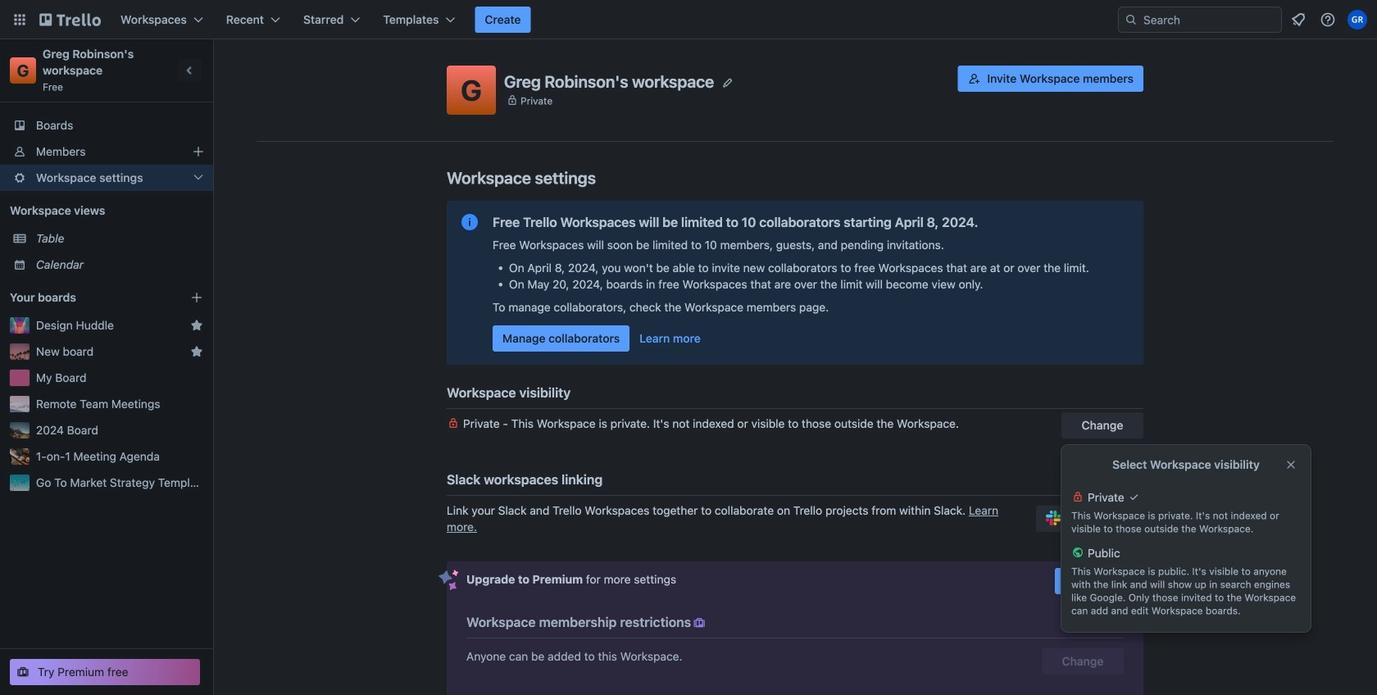 Task type: describe. For each thing, give the bounding box(es) containing it.
2 starred icon image from the top
[[190, 345, 203, 358]]

0 notifications image
[[1289, 10, 1309, 30]]

open information menu image
[[1320, 11, 1337, 28]]

sparkle image
[[439, 570, 459, 591]]

Search field
[[1138, 8, 1282, 31]]

sm image
[[692, 615, 708, 632]]

your boards with 7 items element
[[10, 288, 166, 308]]

search image
[[1125, 13, 1138, 26]]

add board image
[[190, 291, 203, 304]]

primary element
[[0, 0, 1378, 39]]

back to home image
[[39, 7, 101, 33]]

1 starred icon image from the top
[[190, 319, 203, 332]]

close popover image
[[1285, 458, 1298, 472]]



Task type: vqa. For each thing, say whether or not it's contained in the screenshot.
LICENSE AND TERMS OF SERVICE
no



Task type: locate. For each thing, give the bounding box(es) containing it.
workspace navigation collapse icon image
[[179, 59, 202, 82]]

greg robinson (gregrobinson96) image
[[1348, 10, 1368, 30]]

0 vertical spatial starred icon image
[[190, 319, 203, 332]]

starred icon image
[[190, 319, 203, 332], [190, 345, 203, 358]]

1 vertical spatial starred icon image
[[190, 345, 203, 358]]



